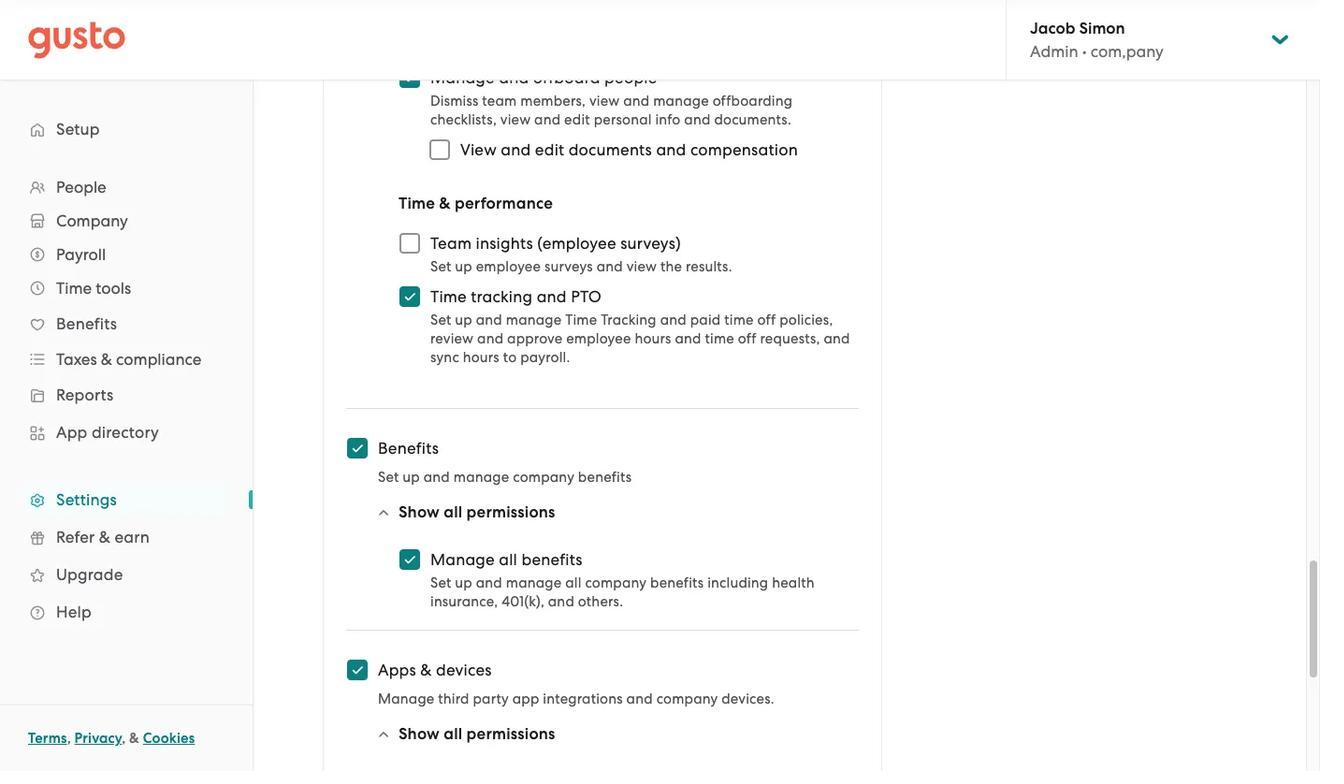 Task type: describe. For each thing, give the bounding box(es) containing it.
tools
[[96, 279, 131, 298]]

review
[[430, 330, 474, 347]]

upgrade
[[56, 565, 123, 584]]

0 horizontal spatial view
[[500, 111, 531, 128]]

up right benefits option
[[403, 469, 420, 486]]

set for team insights (employee surveys)
[[430, 258, 451, 275]]

admin
[[1030, 42, 1079, 61]]

tracking
[[471, 287, 533, 306]]

info
[[655, 111, 681, 128]]

and up to
[[477, 330, 504, 347]]

401(k),
[[502, 593, 545, 610]]

0 vertical spatial hours
[[635, 330, 672, 347]]

policies,
[[780, 312, 833, 328]]

others.
[[578, 593, 623, 610]]

(employee
[[537, 234, 616, 253]]

simon
[[1080, 19, 1125, 38]]

company
[[56, 211, 128, 230]]

set up and manage all company benefits including health insurance, 401(k), and others.
[[430, 575, 815, 610]]

integrations
[[543, 691, 623, 707]]

terms , privacy , & cookies
[[28, 730, 195, 747]]

surveys
[[545, 258, 593, 275]]

all down set up and manage company benefits
[[444, 503, 463, 522]]

team insights (employee surveys)
[[430, 234, 681, 253]]

company button
[[19, 204, 234, 238]]

benefits inside set up and manage all company benefits including health insurance, 401(k), and others.
[[650, 575, 704, 591]]

home image
[[28, 21, 125, 58]]

apps
[[378, 661, 416, 679]]

0 horizontal spatial employee
[[476, 258, 541, 275]]

surveys)
[[621, 234, 681, 253]]

compensation
[[691, 140, 798, 159]]

employee inside set up and manage time tracking and paid time off policies, review and approve employee hours and time off requests, and sync hours to payroll.
[[566, 330, 631, 347]]

and down surveys
[[537, 287, 567, 306]]

taxes
[[56, 350, 97, 369]]

the
[[661, 258, 682, 275]]

people
[[56, 178, 106, 197]]

manage third party app integrations and company devices.
[[378, 691, 775, 707]]

app directory link
[[19, 415, 234, 449]]

directory
[[92, 423, 159, 442]]

approve
[[507, 330, 563, 347]]

jacob
[[1030, 19, 1076, 38]]

time tools button
[[19, 271, 234, 305]]

dismiss team members, view and manage offboarding checklists, view and edit personal info and documents.
[[430, 93, 793, 128]]

time & performance
[[399, 194, 553, 213]]

performance
[[455, 194, 553, 213]]

2 permissions from the top
[[467, 724, 555, 744]]

cookies button
[[143, 727, 195, 750]]

1 vertical spatial edit
[[535, 140, 565, 159]]

third
[[438, 691, 469, 707]]

& for performance
[[439, 194, 451, 213]]

offboard
[[533, 68, 601, 87]]

settings
[[56, 490, 117, 509]]

and down the manage all benefits
[[476, 575, 502, 591]]

app
[[56, 423, 88, 442]]

health
[[772, 575, 815, 591]]

and right integrations at the left bottom of page
[[627, 691, 653, 707]]

View and edit documents and compensation checkbox
[[419, 129, 460, 170]]

privacy link
[[74, 730, 122, 747]]

personal
[[594, 111, 652, 128]]

2 horizontal spatial view
[[627, 258, 657, 275]]

taxes & compliance button
[[19, 343, 234, 376]]

1 show all permissions from the top
[[399, 503, 555, 522]]

reports link
[[19, 378, 234, 412]]

set up employee surveys and view the results.
[[430, 258, 732, 275]]

pto
[[571, 287, 602, 306]]

devices
[[436, 661, 492, 679]]

people
[[605, 68, 657, 87]]

apps & devices
[[378, 661, 492, 679]]

refer & earn link
[[19, 520, 234, 554]]

manage for benefits
[[454, 469, 509, 486]]

manage for tracking
[[506, 312, 562, 328]]

view
[[460, 140, 497, 159]]

devices.
[[722, 691, 775, 707]]

0 vertical spatial benefits
[[578, 469, 632, 486]]

terms link
[[28, 730, 67, 747]]

1 vertical spatial benefits
[[522, 550, 583, 569]]

offboarding
[[713, 93, 793, 109]]

requests,
[[760, 330, 820, 347]]

app directory
[[56, 423, 159, 442]]

documents.
[[714, 111, 792, 128]]

checklists,
[[430, 111, 497, 128]]

people button
[[19, 170, 234, 204]]

2 , from the left
[[122, 730, 126, 747]]

benefits inside gusto navigation element
[[56, 314, 117, 333]]

earn
[[115, 528, 150, 547]]

all inside set up and manage all company benefits including health insurance, 401(k), and others.
[[565, 575, 582, 591]]

2 horizontal spatial company
[[657, 691, 718, 707]]

and down 'policies,'
[[824, 330, 850, 347]]

& for devices
[[420, 661, 432, 679]]

party
[[473, 691, 509, 707]]

set for manage all benefits
[[430, 575, 451, 591]]

privacy
[[74, 730, 122, 747]]

insights
[[476, 234, 533, 253]]

and up the personal
[[623, 93, 650, 109]]

app
[[513, 691, 540, 707]]

insurance,
[[430, 593, 498, 610]]

& left cookies button
[[129, 730, 139, 747]]

cookies
[[143, 730, 195, 747]]

payroll.
[[520, 349, 570, 366]]

and up "pto"
[[597, 258, 623, 275]]

gusto navigation element
[[0, 80, 253, 661]]

time tracking and pto
[[430, 287, 602, 306]]

settings link
[[19, 483, 234, 517]]

1 vertical spatial time
[[705, 330, 735, 347]]

team
[[430, 234, 472, 253]]



Task type: locate. For each thing, give the bounding box(es) containing it.
paid
[[690, 312, 721, 328]]

and down paid
[[675, 330, 701, 347]]

view down "team"
[[500, 111, 531, 128]]

employee down tracking
[[566, 330, 631, 347]]

help link
[[19, 595, 234, 629]]

show all permissions down set up and manage company benefits
[[399, 503, 555, 522]]

2 show all permissions from the top
[[399, 724, 555, 744]]

1 vertical spatial show all permissions
[[399, 724, 555, 744]]

time for time & performance
[[399, 194, 435, 213]]

set up and manage time tracking and paid time off policies, review and approve employee hours and time off requests, and sync hours to payroll.
[[430, 312, 850, 366]]

& right taxes
[[101, 350, 112, 369]]

payroll button
[[19, 238, 234, 271]]

and up "team"
[[499, 68, 529, 87]]

1 , from the left
[[67, 730, 71, 747]]

manage for manage third party app integrations and company devices.
[[378, 691, 435, 707]]

manage
[[653, 93, 709, 109], [506, 312, 562, 328], [454, 469, 509, 486], [506, 575, 562, 591]]

all up the 401(k),
[[499, 550, 518, 569]]

and right the 401(k),
[[548, 593, 575, 610]]

show down the third
[[399, 724, 440, 744]]

view up the personal
[[589, 93, 620, 109]]

results.
[[686, 258, 732, 275]]

documents
[[569, 140, 652, 159]]

show all permissions down party
[[399, 724, 555, 744]]

show down set up and manage company benefits
[[399, 503, 440, 522]]

•
[[1082, 42, 1087, 61]]

refer
[[56, 528, 95, 547]]

0 vertical spatial show
[[399, 503, 440, 522]]

off
[[758, 312, 776, 328], [738, 330, 757, 347]]

time
[[399, 194, 435, 213], [56, 279, 92, 298], [430, 287, 467, 306], [565, 312, 597, 328]]

up inside set up and manage time tracking and paid time off policies, review and approve employee hours and time off requests, and sync hours to payroll.
[[455, 312, 472, 328]]

edit inside dismiss team members, view and manage offboarding checklists, view and edit personal info and documents.
[[564, 111, 590, 128]]

hours down tracking
[[635, 330, 672, 347]]

0 horizontal spatial company
[[513, 469, 575, 486]]

None checkbox
[[389, 276, 430, 317]]

0 vertical spatial manage
[[430, 68, 495, 87]]

up for team
[[455, 258, 472, 275]]

manage for company
[[506, 575, 562, 591]]

up up review
[[455, 312, 472, 328]]

manage inside dismiss team members, view and manage offboarding checklists, view and edit personal info and documents.
[[653, 93, 709, 109]]

0 vertical spatial benefits
[[56, 314, 117, 333]]

0 horizontal spatial ,
[[67, 730, 71, 747]]

time for time tracking and pto
[[430, 287, 467, 306]]

com,pany
[[1091, 42, 1164, 61]]

and right benefits option
[[424, 469, 450, 486]]

and
[[499, 68, 529, 87], [623, 93, 650, 109], [534, 111, 561, 128], [684, 111, 711, 128], [501, 140, 531, 159], [656, 140, 686, 159], [597, 258, 623, 275], [537, 287, 567, 306], [476, 312, 502, 328], [660, 312, 687, 328], [477, 330, 504, 347], [675, 330, 701, 347], [824, 330, 850, 347], [424, 469, 450, 486], [476, 575, 502, 591], [548, 593, 575, 610], [627, 691, 653, 707]]

0 vertical spatial off
[[758, 312, 776, 328]]

1 vertical spatial employee
[[566, 330, 631, 347]]

1 vertical spatial show
[[399, 724, 440, 744]]

& for earn
[[99, 528, 110, 547]]

1 vertical spatial company
[[585, 575, 647, 591]]

time up "team"
[[399, 194, 435, 213]]

setup
[[56, 120, 100, 138]]

all up others.
[[565, 575, 582, 591]]

None checkbox
[[389, 57, 430, 98], [389, 223, 430, 264], [389, 539, 430, 580], [389, 57, 430, 98], [389, 223, 430, 264], [389, 539, 430, 580]]

manage up insurance,
[[430, 550, 495, 569]]

refer & earn
[[56, 528, 150, 547]]

0 vertical spatial view
[[589, 93, 620, 109]]

list
[[0, 170, 253, 631]]

taxes & compliance
[[56, 350, 202, 369]]

1 horizontal spatial employee
[[566, 330, 631, 347]]

terms
[[28, 730, 67, 747]]

and down the info
[[656, 140, 686, 159]]

2 vertical spatial company
[[657, 691, 718, 707]]

time down payroll
[[56, 279, 92, 298]]

1 horizontal spatial hours
[[635, 330, 672, 347]]

,
[[67, 730, 71, 747], [122, 730, 126, 747]]

& up "team"
[[439, 194, 451, 213]]

company
[[513, 469, 575, 486], [585, 575, 647, 591], [657, 691, 718, 707]]

Apps & devices checkbox
[[337, 649, 378, 691]]

, left cookies button
[[122, 730, 126, 747]]

2 show from the top
[[399, 724, 440, 744]]

and down members,
[[534, 111, 561, 128]]

1 vertical spatial view
[[500, 111, 531, 128]]

all down the third
[[444, 724, 463, 744]]

up up insurance,
[[455, 575, 472, 591]]

employee down insights
[[476, 258, 541, 275]]

1 show from the top
[[399, 503, 440, 522]]

up for time
[[455, 312, 472, 328]]

up inside set up and manage all company benefits including health insurance, 401(k), and others.
[[455, 575, 472, 591]]

2 vertical spatial benefits
[[650, 575, 704, 591]]

0 vertical spatial employee
[[476, 258, 541, 275]]

company up others.
[[585, 575, 647, 591]]

and right the info
[[684, 111, 711, 128]]

1 vertical spatial benefits
[[378, 439, 439, 458]]

& for compliance
[[101, 350, 112, 369]]

time down paid
[[705, 330, 735, 347]]

&
[[439, 194, 451, 213], [101, 350, 112, 369], [99, 528, 110, 547], [420, 661, 432, 679], [129, 730, 139, 747]]

permissions down set up and manage company benefits
[[467, 503, 555, 522]]

set inside set up and manage all company benefits including health insurance, 401(k), and others.
[[430, 575, 451, 591]]

including
[[708, 575, 769, 591]]

set up and manage company benefits
[[378, 469, 632, 486]]

, left privacy link
[[67, 730, 71, 747]]

team
[[482, 93, 517, 109]]

manage up the 401(k),
[[506, 575, 562, 591]]

view and edit documents and compensation
[[460, 140, 798, 159]]

time tools
[[56, 279, 131, 298]]

1 horizontal spatial view
[[589, 93, 620, 109]]

jacob simon admin • com,pany
[[1030, 19, 1164, 61]]

& inside taxes & compliance dropdown button
[[101, 350, 112, 369]]

dismiss
[[430, 93, 479, 109]]

help
[[56, 603, 92, 621]]

0 horizontal spatial off
[[738, 330, 757, 347]]

time right paid
[[724, 312, 754, 328]]

manage for manage all benefits
[[430, 550, 495, 569]]

setup link
[[19, 112, 234, 146]]

1 horizontal spatial off
[[758, 312, 776, 328]]

& left earn
[[99, 528, 110, 547]]

view
[[589, 93, 620, 109], [500, 111, 531, 128], [627, 258, 657, 275]]

time down "pto"
[[565, 312, 597, 328]]

hours
[[635, 330, 672, 347], [463, 349, 500, 366]]

1 horizontal spatial benefits
[[378, 439, 439, 458]]

members,
[[521, 93, 586, 109]]

0 horizontal spatial hours
[[463, 349, 500, 366]]

manage all benefits
[[430, 550, 583, 569]]

manage up the manage all benefits
[[454, 469, 509, 486]]

show
[[399, 503, 440, 522], [399, 724, 440, 744]]

1 vertical spatial off
[[738, 330, 757, 347]]

company up the manage all benefits
[[513, 469, 575, 486]]

manage up dismiss
[[430, 68, 495, 87]]

set inside set up and manage time tracking and paid time off policies, review and approve employee hours and time off requests, and sync hours to payroll.
[[430, 312, 451, 328]]

& right apps on the bottom left of the page
[[420, 661, 432, 679]]

sync
[[430, 349, 459, 366]]

view down surveys)
[[627, 258, 657, 275]]

2 vertical spatial view
[[627, 258, 657, 275]]

company inside set up and manage all company benefits including health insurance, 401(k), and others.
[[585, 575, 647, 591]]

manage and offboard people
[[430, 68, 657, 87]]

1 vertical spatial permissions
[[467, 724, 555, 744]]

1 vertical spatial hours
[[463, 349, 500, 366]]

compliance
[[116, 350, 202, 369]]

0 vertical spatial company
[[513, 469, 575, 486]]

permissions down app
[[467, 724, 555, 744]]

2 vertical spatial manage
[[378, 691, 435, 707]]

manage inside set up and manage all company benefits including health insurance, 401(k), and others.
[[506, 575, 562, 591]]

1 horizontal spatial ,
[[122, 730, 126, 747]]

0 vertical spatial permissions
[[467, 503, 555, 522]]

Benefits checkbox
[[337, 428, 378, 469]]

benefits
[[578, 469, 632, 486], [522, 550, 583, 569], [650, 575, 704, 591]]

off left requests,
[[738, 330, 757, 347]]

time inside set up and manage time tracking and paid time off policies, review and approve employee hours and time off requests, and sync hours to payroll.
[[565, 312, 597, 328]]

manage inside set up and manage time tracking and paid time off policies, review and approve employee hours and time off requests, and sync hours to payroll.
[[506, 312, 562, 328]]

manage up the info
[[653, 93, 709, 109]]

1 permissions from the top
[[467, 503, 555, 522]]

hours left to
[[463, 349, 500, 366]]

benefits link
[[19, 307, 234, 341]]

0 horizontal spatial benefits
[[56, 314, 117, 333]]

tracking
[[601, 312, 657, 328]]

off up requests,
[[758, 312, 776, 328]]

1 horizontal spatial company
[[585, 575, 647, 591]]

time inside dropdown button
[[56, 279, 92, 298]]

time
[[724, 312, 754, 328], [705, 330, 735, 347]]

set for time tracking and pto
[[430, 312, 451, 328]]

reports
[[56, 386, 114, 404]]

manage down apps on the bottom left of the page
[[378, 691, 435, 707]]

company left the "devices."
[[657, 691, 718, 707]]

time for time tools
[[56, 279, 92, 298]]

time up review
[[430, 287, 467, 306]]

1 vertical spatial manage
[[430, 550, 495, 569]]

employee
[[476, 258, 541, 275], [566, 330, 631, 347]]

all
[[444, 503, 463, 522], [499, 550, 518, 569], [565, 575, 582, 591], [444, 724, 463, 744]]

and left paid
[[660, 312, 687, 328]]

to
[[503, 349, 517, 366]]

and right view
[[501, 140, 531, 159]]

and down tracking at the left of the page
[[476, 312, 502, 328]]

& inside refer & earn link
[[99, 528, 110, 547]]

show all permissions
[[399, 503, 555, 522], [399, 724, 555, 744]]

0 vertical spatial time
[[724, 312, 754, 328]]

0 vertical spatial edit
[[564, 111, 590, 128]]

up down "team"
[[455, 258, 472, 275]]

payroll
[[56, 245, 106, 264]]

up for manage
[[455, 575, 472, 591]]

manage for manage and offboard people
[[430, 68, 495, 87]]

0 vertical spatial show all permissions
[[399, 503, 555, 522]]

manage up the approve
[[506, 312, 562, 328]]

edit
[[564, 111, 590, 128], [535, 140, 565, 159]]

list containing people
[[0, 170, 253, 631]]

upgrade link
[[19, 558, 234, 591]]



Task type: vqa. For each thing, say whether or not it's contained in the screenshot.
at
no



